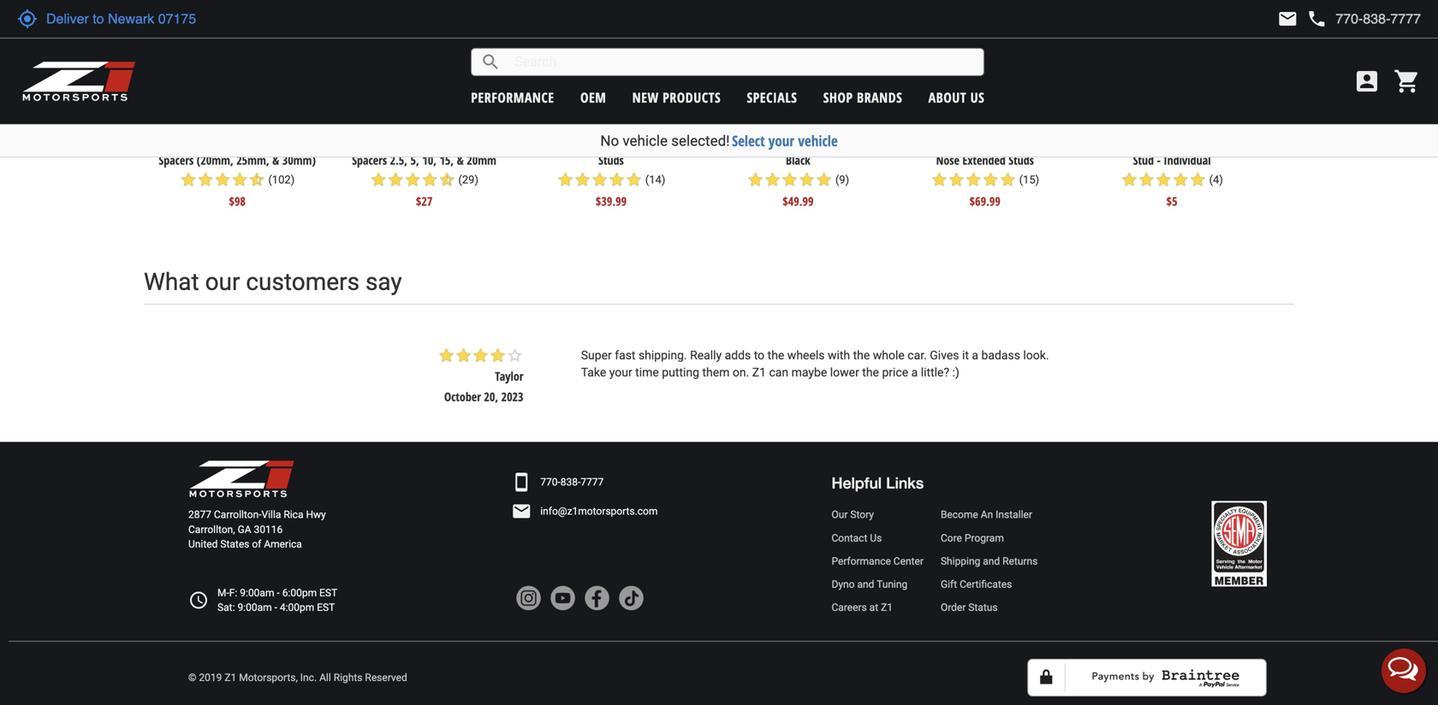 Task type: vqa. For each thing, say whether or not it's contained in the screenshot.


Task type: describe. For each thing, give the bounding box(es) containing it.
specials
[[747, 88, 797, 107]]

villa
[[262, 509, 281, 521]]

mail phone
[[1278, 9, 1327, 29]]

nose
[[936, 152, 960, 168]]

with
[[828, 348, 850, 363]]

z1 company logo image
[[188, 459, 295, 499]]

about us link
[[928, 88, 985, 107]]

0 vertical spatial est
[[319, 587, 337, 599]]

(9)
[[835, 173, 849, 186]]

all
[[319, 672, 331, 684]]

time
[[635, 366, 659, 380]]

shopping_cart
[[1394, 68, 1421, 95]]

splined
[[730, 139, 764, 155]]

7777
[[581, 476, 604, 488]]

star_border
[[506, 347, 523, 364]]

email
[[511, 501, 532, 522]]

- inside z1 splined closed end lug nut kit - black star star star star star (9) $49.99
[[876, 139, 880, 155]]

gives
[[930, 348, 959, 363]]

email info@z1motorsports.com
[[511, 501, 658, 522]]

core program link
[[941, 531, 1038, 546]]

the left price
[[862, 366, 879, 380]]

$39.99
[[596, 193, 627, 209]]

1 horizontal spatial your
[[769, 131, 795, 151]]

performance link
[[471, 88, 554, 107]]

about us
[[928, 88, 985, 107]]

at
[[869, 602, 878, 614]]

performance
[[832, 556, 891, 567]]

story
[[850, 509, 874, 521]]

select your vehicle link
[[732, 131, 838, 151]]

to
[[754, 348, 765, 363]]

become an installer link
[[941, 508, 1038, 522]]

rights
[[334, 672, 362, 684]]

sat:
[[217, 602, 235, 614]]

vehicle inside no vehicle selected! select your vehicle
[[623, 132, 668, 149]]

closed
[[767, 139, 797, 155]]

hwy
[[306, 509, 326, 521]]

wheels
[[787, 348, 825, 363]]

f:
[[229, 587, 237, 599]]

gift certificates
[[941, 579, 1012, 591]]

tiktok link image
[[618, 585, 644, 611]]

october
[[444, 389, 481, 405]]

(29)
[[458, 173, 478, 186]]

tuning
[[877, 579, 908, 591]]

adds
[[725, 348, 751, 363]]

kit
[[860, 139, 873, 155]]

spacers for star
[[352, 152, 387, 168]]

star_half inside cnc aluminum bolt-on wheel spacers (20mm, 25mm, & 30mm) star star star star star_half (102) $98
[[248, 171, 265, 188]]

$69.99
[[970, 193, 1001, 209]]

z1 motorsports logo image
[[21, 60, 137, 103]]

select
[[732, 131, 765, 151]]

20mm inside cnc aluminum hub centric wheel spacers 2.5, 5, 10, 15, & 20mm star star star star star_half (29) $27
[[467, 152, 496, 168]]

10mm for star
[[534, 139, 564, 155]]

2023
[[501, 389, 523, 405]]

or for -
[[1128, 139, 1138, 155]]

and for tuning
[[857, 579, 874, 591]]

really
[[690, 348, 722, 363]]

770-838-7777 link
[[540, 475, 604, 490]]

end
[[800, 139, 818, 155]]

contact us link
[[832, 531, 924, 546]]

contact
[[832, 532, 867, 544]]

info@z1motorsports.com link
[[540, 504, 658, 519]]

no
[[600, 132, 619, 149]]

our
[[832, 509, 848, 521]]

an
[[981, 509, 993, 521]]

whole
[[873, 348, 905, 363]]

mail link
[[1278, 9, 1298, 29]]

- inside '10mm or 20mm extended wheel stud - individual star star star star star (4) $5'
[[1157, 152, 1161, 168]]

cnc for star_half
[[166, 139, 185, 155]]

or for star
[[567, 139, 577, 155]]

25mm,
[[236, 152, 269, 168]]

phone
[[1307, 9, 1327, 29]]

2877
[[188, 509, 211, 521]]

z1 inside super fast shipping. really adds to the wheels with the whole car. gives it a badass look. take your time putting them on. z1 can maybe lower the price a little? :)
[[752, 366, 766, 380]]

& inside cnc aluminum hub centric wheel spacers 2.5, 5, 10, 15, & 20mm star star star star star_half (29) $27
[[457, 152, 464, 168]]

new products link
[[632, 88, 721, 107]]

inc.
[[300, 672, 317, 684]]

certificates
[[960, 579, 1012, 591]]

order status link
[[941, 601, 1038, 615]]

$49.99
[[783, 193, 814, 209]]

studs inside 10mm or 20mm extended wheel studs star star star star star (14) $39.99
[[599, 152, 624, 168]]

them
[[702, 366, 730, 380]]

of
[[252, 538, 261, 550]]

fast
[[615, 348, 636, 363]]

account_box link
[[1349, 68, 1385, 95]]

20mm for individual
[[1141, 139, 1170, 155]]

wheel for 25mm,
[[279, 139, 308, 155]]

sema member logo image
[[1212, 501, 1267, 587]]

products
[[663, 88, 721, 107]]

30116
[[254, 524, 283, 536]]

little?
[[921, 366, 949, 380]]

- left '4:00pm'
[[274, 602, 277, 614]]

center
[[894, 556, 924, 567]]

our
[[205, 268, 240, 296]]

dyno and tuning link
[[832, 577, 924, 592]]

stud
[[1133, 152, 1154, 168]]

performance
[[471, 88, 554, 107]]

shopping_cart link
[[1389, 68, 1421, 95]]

Search search field
[[501, 49, 984, 75]]

hub inside cnc aluminum hub centric wheel spacers 2.5, 5, 10, 15, & 20mm star star star star star_half (29) $27
[[418, 139, 436, 155]]

my_location
[[17, 9, 38, 29]]

5,
[[410, 152, 419, 168]]

extended inside z1 hub centric wheel spacers & ball nose extended studs star star star star star (15) $69.99
[[963, 152, 1006, 168]]

contact us
[[832, 532, 882, 544]]

no vehicle selected! select your vehicle
[[600, 131, 838, 151]]

shop brands
[[823, 88, 902, 107]]

10mm or 20mm extended wheel studs star star star star star (14) $39.99
[[534, 139, 688, 209]]

new
[[632, 88, 659, 107]]

20mm for star
[[580, 139, 610, 155]]

$27
[[416, 193, 433, 209]]

search
[[480, 52, 501, 72]]



Task type: locate. For each thing, give the bounding box(es) containing it.
studs up (15)
[[1009, 152, 1034, 168]]

1 vertical spatial a
[[911, 366, 918, 380]]

& inside cnc aluminum bolt-on wheel spacers (20mm, 25mm, & 30mm) star star star star star_half (102) $98
[[272, 152, 279, 168]]

1 horizontal spatial aluminum
[[366, 139, 415, 155]]

a right it
[[972, 348, 978, 363]]

0 horizontal spatial studs
[[599, 152, 624, 168]]

oem link
[[580, 88, 606, 107]]

cnc aluminum hub centric wheel spacers 2.5, 5, 10, 15, & 20mm star star star star star_half (29) $27
[[344, 139, 504, 209]]

mail
[[1278, 9, 1298, 29]]

1 studs from the left
[[599, 152, 624, 168]]

est right 6:00pm
[[319, 587, 337, 599]]

dyno and tuning
[[832, 579, 908, 591]]

studs down no
[[599, 152, 624, 168]]

0 horizontal spatial or
[[567, 139, 577, 155]]

extended inside 10mm or 20mm extended wheel studs star star star star star (14) $39.99
[[612, 139, 656, 155]]

&
[[1042, 139, 1049, 155], [272, 152, 279, 168], [457, 152, 464, 168]]

2 or from the left
[[1128, 139, 1138, 155]]

0 horizontal spatial us
[[870, 532, 882, 544]]

1 vertical spatial 9:00am
[[237, 602, 272, 614]]

cnc inside cnc aluminum bolt-on wheel spacers (20mm, 25mm, & 30mm) star star star star star_half (102) $98
[[166, 139, 185, 155]]

order
[[941, 602, 966, 614]]

star_half inside cnc aluminum hub centric wheel spacers 2.5, 5, 10, 15, & 20mm star star star star star_half (29) $27
[[438, 171, 456, 188]]

15,
[[440, 152, 454, 168]]

2 hub from the left
[[914, 139, 933, 155]]

aluminum inside cnc aluminum hub centric wheel spacers 2.5, 5, 10, 15, & 20mm star star star star star_half (29) $27
[[366, 139, 415, 155]]

vehicle up the black
[[798, 131, 838, 151]]

car.
[[908, 348, 927, 363]]

0 horizontal spatial cnc
[[166, 139, 185, 155]]

0 horizontal spatial hub
[[418, 139, 436, 155]]

wheel right the nose
[[972, 139, 1001, 155]]

1 horizontal spatial vehicle
[[798, 131, 838, 151]]

customers
[[246, 268, 360, 296]]

5 wheel from the left
[[1219, 139, 1249, 155]]

take
[[581, 366, 606, 380]]

cnc for star
[[344, 139, 363, 155]]

0 vertical spatial us
[[970, 88, 985, 107]]

us for contact us
[[870, 532, 882, 544]]

star_half
[[248, 171, 265, 188], [438, 171, 456, 188]]

studs inside z1 hub centric wheel spacers & ball nose extended studs star star star star star (15) $69.99
[[1009, 152, 1034, 168]]

1 horizontal spatial hub
[[914, 139, 933, 155]]

extended for (14)
[[612, 139, 656, 155]]

it
[[962, 348, 969, 363]]

1 horizontal spatial and
[[983, 556, 1000, 567]]

wheel inside 10mm or 20mm extended wheel studs star star star star star (14) $39.99
[[659, 139, 688, 155]]

1 cnc from the left
[[166, 139, 185, 155]]

hub
[[418, 139, 436, 155], [914, 139, 933, 155]]

0 horizontal spatial 20mm
[[467, 152, 496, 168]]

z1 inside z1 hub centric wheel spacers & ball nose extended studs star star star star star (15) $69.99
[[901, 139, 912, 155]]

shipping
[[941, 556, 980, 567]]

spacers inside z1 hub centric wheel spacers & ball nose extended studs star star star star star (15) $69.99
[[1004, 139, 1039, 155]]

(14)
[[645, 173, 665, 186]]

2.5,
[[390, 152, 408, 168]]

1 horizontal spatial centric
[[936, 139, 969, 155]]

account_box
[[1353, 68, 1381, 95]]

shipping and returns link
[[941, 554, 1038, 569]]

your up the black
[[769, 131, 795, 151]]

m-
[[217, 587, 229, 599]]

- left 6:00pm
[[277, 587, 280, 599]]

extended right the nose
[[963, 152, 1006, 168]]

2 horizontal spatial extended
[[1173, 139, 1217, 155]]

gift certificates link
[[941, 577, 1038, 592]]

wheel for 5,
[[475, 139, 504, 155]]

a down "car." on the right
[[911, 366, 918, 380]]

10mm inside 10mm or 20mm extended wheel studs star star star star star (14) $39.99
[[534, 139, 564, 155]]

shop
[[823, 88, 853, 107]]

1 horizontal spatial extended
[[963, 152, 1006, 168]]

wheel right 'on'
[[279, 139, 308, 155]]

instagram link image
[[516, 585, 541, 611]]

z1 inside z1 splined closed end lug nut kit - black star star star star star (9) $49.99
[[716, 139, 727, 155]]

est right '4:00pm'
[[317, 602, 335, 614]]

20mm inside '10mm or 20mm extended wheel stud - individual star star star star star (4) $5'
[[1141, 139, 1170, 155]]

1 horizontal spatial cnc
[[344, 139, 363, 155]]

hub left 15,
[[418, 139, 436, 155]]

©
[[188, 672, 196, 684]]

0 horizontal spatial aluminum
[[188, 139, 237, 155]]

links
[[886, 474, 924, 492]]

2 studs from the left
[[1009, 152, 1034, 168]]

nut
[[840, 139, 857, 155]]

1 horizontal spatial us
[[970, 88, 985, 107]]

extended up (14)
[[612, 139, 656, 155]]

& left ball
[[1042, 139, 1049, 155]]

price
[[882, 366, 908, 380]]

say
[[365, 268, 402, 296]]

z1 right at
[[881, 602, 893, 614]]

(20mm,
[[197, 152, 233, 168]]

centric right 10,
[[439, 139, 472, 155]]

3 wheel from the left
[[659, 139, 688, 155]]

wheel up '(29)'
[[475, 139, 504, 155]]

1 horizontal spatial a
[[972, 348, 978, 363]]

wheel inside '10mm or 20mm extended wheel stud - individual star star star star star (4) $5'
[[1219, 139, 1249, 155]]

lug
[[820, 139, 837, 155]]

1 hub from the left
[[418, 139, 436, 155]]

spacers for (102)
[[159, 152, 194, 168]]

2 10mm from the left
[[1095, 139, 1125, 155]]

10mm left no
[[534, 139, 564, 155]]

0 horizontal spatial 10mm
[[534, 139, 564, 155]]

© 2019 z1 motorsports, inc. all rights reserved
[[188, 672, 407, 684]]

0 horizontal spatial vehicle
[[623, 132, 668, 149]]

us right about
[[970, 88, 985, 107]]

program
[[965, 532, 1004, 544]]

6:00pm
[[282, 587, 317, 599]]

wheel inside cnc aluminum bolt-on wheel spacers (20mm, 25mm, & 30mm) star star star star star_half (102) $98
[[279, 139, 308, 155]]

aluminum left bolt-
[[188, 139, 237, 155]]

individual
[[1164, 152, 1211, 168]]

20mm up $5
[[1141, 139, 1170, 155]]

0 horizontal spatial &
[[272, 152, 279, 168]]

star
[[180, 171, 197, 188], [197, 171, 214, 188], [214, 171, 231, 188], [231, 171, 248, 188], [370, 171, 387, 188], [387, 171, 404, 188], [404, 171, 421, 188], [421, 171, 438, 188], [557, 171, 574, 188], [574, 171, 591, 188], [591, 171, 608, 188], [608, 171, 625, 188], [625, 171, 643, 188], [747, 171, 764, 188], [764, 171, 781, 188], [781, 171, 798, 188], [798, 171, 815, 188], [815, 171, 833, 188], [931, 171, 948, 188], [948, 171, 965, 188], [965, 171, 982, 188], [982, 171, 999, 188], [999, 171, 1016, 188], [1121, 171, 1138, 188], [1138, 171, 1155, 188], [1155, 171, 1172, 188], [1172, 171, 1189, 188], [1189, 171, 1206, 188], [438, 347, 455, 364], [455, 347, 472, 364], [472, 347, 489, 364], [489, 347, 506, 364]]

0 horizontal spatial spacers
[[159, 152, 194, 168]]

careers
[[832, 602, 867, 614]]

1 horizontal spatial spacers
[[352, 152, 387, 168]]

vehicle right no
[[623, 132, 668, 149]]

centric inside z1 hub centric wheel spacers & ball nose extended studs star star star star star (15) $69.99
[[936, 139, 969, 155]]

ball
[[1052, 139, 1069, 155]]

838-
[[561, 476, 581, 488]]

centric down about us
[[936, 139, 969, 155]]

1 vertical spatial and
[[857, 579, 874, 591]]

1 horizontal spatial 10mm
[[1095, 139, 1125, 155]]

9:00am right f:
[[240, 587, 274, 599]]

& inside z1 hub centric wheel spacers & ball nose extended studs star star star star star (15) $69.99
[[1042, 139, 1049, 155]]

youtube link image
[[550, 585, 575, 611]]

wheel inside cnc aluminum hub centric wheel spacers 2.5, 5, 10, 15, & 20mm star star star star star_half (29) $27
[[475, 139, 504, 155]]

1 star_half from the left
[[248, 171, 265, 188]]

1 10mm from the left
[[534, 139, 564, 155]]

0 horizontal spatial extended
[[612, 139, 656, 155]]

studs
[[599, 152, 624, 168], [1009, 152, 1034, 168]]

0 vertical spatial 9:00am
[[240, 587, 274, 599]]

aluminum for star_half
[[188, 139, 237, 155]]

aluminum left 10,
[[366, 139, 415, 155]]

0 vertical spatial your
[[769, 131, 795, 151]]

core program
[[941, 532, 1004, 544]]

z1 right kit
[[901, 139, 912, 155]]

careers at z1 link
[[832, 601, 924, 615]]

cnc left 2.5,
[[344, 139, 363, 155]]

4 wheel from the left
[[972, 139, 1001, 155]]

spacers left 2.5,
[[352, 152, 387, 168]]

z1 left splined
[[716, 139, 727, 155]]

20mm inside 10mm or 20mm extended wheel studs star star star star star (14) $39.99
[[580, 139, 610, 155]]

2019
[[199, 672, 222, 684]]

spacers
[[1004, 139, 1039, 155], [159, 152, 194, 168], [352, 152, 387, 168]]

2 wheel from the left
[[475, 139, 504, 155]]

wheel up (4)
[[1219, 139, 1249, 155]]

our story link
[[832, 508, 924, 522]]

2 star_half from the left
[[438, 171, 456, 188]]

10mm left stud
[[1095, 139, 1125, 155]]

black
[[786, 152, 810, 168]]

1 horizontal spatial &
[[457, 152, 464, 168]]

cnc left '(20mm,'
[[166, 139, 185, 155]]

1 horizontal spatial or
[[1128, 139, 1138, 155]]

your inside super fast shipping. really adds to the wheels with the whole car. gives it a badass look. take your time putting them on. z1 can maybe lower the price a little? :)
[[609, 366, 632, 380]]

2 horizontal spatial &
[[1042, 139, 1049, 155]]

and right dyno on the bottom of page
[[857, 579, 874, 591]]

installer
[[996, 509, 1032, 521]]

& right 15,
[[457, 152, 464, 168]]

cnc inside cnc aluminum hub centric wheel spacers 2.5, 5, 10, 15, & 20mm star star star star star_half (29) $27
[[344, 139, 363, 155]]

spacers up (15)
[[1004, 139, 1039, 155]]

centric inside cnc aluminum hub centric wheel spacers 2.5, 5, 10, 15, & 20mm star star star star star_half (29) $27
[[439, 139, 472, 155]]

spacers inside cnc aluminum hub centric wheel spacers 2.5, 5, 10, 15, & 20mm star star star star star_half (29) $27
[[352, 152, 387, 168]]

1 centric from the left
[[439, 139, 472, 155]]

carrollton,
[[188, 524, 235, 536]]

0 horizontal spatial centric
[[439, 139, 472, 155]]

our story
[[832, 509, 874, 521]]

spacers left '(20mm,'
[[159, 152, 194, 168]]

- right stud
[[1157, 152, 1161, 168]]

1 wheel from the left
[[279, 139, 308, 155]]

(15)
[[1019, 173, 1039, 186]]

0 vertical spatial a
[[972, 348, 978, 363]]

super
[[581, 348, 612, 363]]

1 horizontal spatial studs
[[1009, 152, 1034, 168]]

star_half down 25mm,
[[248, 171, 265, 188]]

and for returns
[[983, 556, 1000, 567]]

your down 'fast'
[[609, 366, 632, 380]]

2 centric from the left
[[936, 139, 969, 155]]

shipping and returns
[[941, 556, 1038, 567]]

30mm)
[[282, 152, 316, 168]]

or inside '10mm or 20mm extended wheel stud - individual star star star star star (4) $5'
[[1128, 139, 1138, 155]]

0 horizontal spatial star_half
[[248, 171, 265, 188]]

1 vertical spatial us
[[870, 532, 882, 544]]

1 horizontal spatial 20mm
[[580, 139, 610, 155]]

hub left the nose
[[914, 139, 933, 155]]

reserved
[[365, 672, 407, 684]]

10mm for -
[[1095, 139, 1125, 155]]

0 horizontal spatial and
[[857, 579, 874, 591]]

or inside 10mm or 20mm extended wheel studs star star star star star (14) $39.99
[[567, 139, 577, 155]]

the right with
[[853, 348, 870, 363]]

2 horizontal spatial 20mm
[[1141, 139, 1170, 155]]

:)
[[952, 366, 959, 380]]

facebook link image
[[584, 585, 610, 611]]

0 vertical spatial and
[[983, 556, 1000, 567]]

10mm
[[534, 139, 564, 155], [1095, 139, 1125, 155]]

1 horizontal spatial star_half
[[438, 171, 456, 188]]

770-
[[540, 476, 561, 488]]

or left no
[[567, 139, 577, 155]]

extended inside '10mm or 20mm extended wheel stud - individual star star star star star (4) $5'
[[1173, 139, 1217, 155]]

z1 down to
[[752, 366, 766, 380]]

wheel inside z1 hub centric wheel spacers & ball nose extended studs star star star star star (15) $69.99
[[972, 139, 1001, 155]]

(102)
[[268, 173, 295, 186]]

become an installer
[[941, 509, 1032, 521]]

hub inside z1 hub centric wheel spacers & ball nose extended studs star star star star star (15) $69.99
[[914, 139, 933, 155]]

us for about us
[[970, 88, 985, 107]]

wheel up (14)
[[659, 139, 688, 155]]

20mm up '(29)'
[[467, 152, 496, 168]]

or left individual
[[1128, 139, 1138, 155]]

on
[[262, 139, 276, 155]]

1 or from the left
[[567, 139, 577, 155]]

2 cnc from the left
[[344, 139, 363, 155]]

2 horizontal spatial spacers
[[1004, 139, 1039, 155]]

shop brands link
[[823, 88, 902, 107]]

0 horizontal spatial a
[[911, 366, 918, 380]]

what
[[144, 268, 199, 296]]

lower
[[830, 366, 859, 380]]

20,
[[484, 389, 498, 405]]

(4)
[[1209, 173, 1223, 186]]

10mm inside '10mm or 20mm extended wheel stud - individual star star star star star (4) $5'
[[1095, 139, 1125, 155]]

1 vertical spatial est
[[317, 602, 335, 614]]

the right to
[[768, 348, 784, 363]]

2877 carrollton-villa rica hwy carrollton, ga 30116 united states of america
[[188, 509, 326, 550]]

united
[[188, 538, 218, 550]]

& up the (102)
[[272, 152, 279, 168]]

us down our story link
[[870, 532, 882, 544]]

ga
[[238, 524, 251, 536]]

can
[[769, 366, 789, 380]]

aluminum inside cnc aluminum bolt-on wheel spacers (20mm, 25mm, & 30mm) star star star star star_half (102) $98
[[188, 139, 237, 155]]

star_half down 15,
[[438, 171, 456, 188]]

20mm down oem link
[[580, 139, 610, 155]]

9:00am right sat:
[[237, 602, 272, 614]]

z1 right 2019
[[225, 672, 236, 684]]

1 aluminum from the left
[[188, 139, 237, 155]]

wheel for individual
[[1219, 139, 1249, 155]]

z1
[[716, 139, 727, 155], [901, 139, 912, 155], [752, 366, 766, 380], [881, 602, 893, 614], [225, 672, 236, 684]]

0 horizontal spatial your
[[609, 366, 632, 380]]

1 vertical spatial your
[[609, 366, 632, 380]]

- right kit
[[876, 139, 880, 155]]

and down core program link
[[983, 556, 1000, 567]]

extended up (4)
[[1173, 139, 1217, 155]]

2 aluminum from the left
[[366, 139, 415, 155]]

wheel for star
[[659, 139, 688, 155]]

4:00pm
[[280, 602, 314, 614]]

spacers inside cnc aluminum bolt-on wheel spacers (20mm, 25mm, & 30mm) star star star star star_half (102) $98
[[159, 152, 194, 168]]

us
[[970, 88, 985, 107], [870, 532, 882, 544]]

aluminum for star
[[366, 139, 415, 155]]

specials link
[[747, 88, 797, 107]]

extended for star
[[1173, 139, 1217, 155]]

putting
[[662, 366, 699, 380]]



